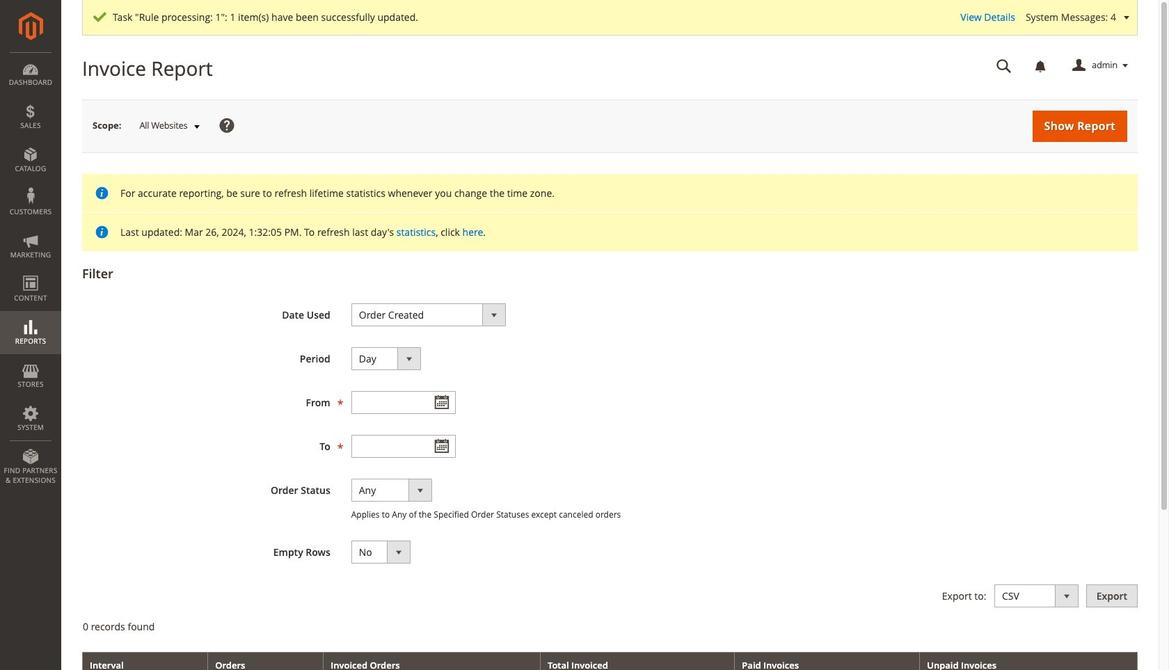 Task type: locate. For each thing, give the bounding box(es) containing it.
magento admin panel image
[[18, 12, 43, 40]]

menu bar
[[0, 52, 61, 492]]

None text field
[[987, 54, 1022, 78], [351, 435, 456, 458], [987, 54, 1022, 78], [351, 435, 456, 458]]

None text field
[[351, 391, 456, 414]]



